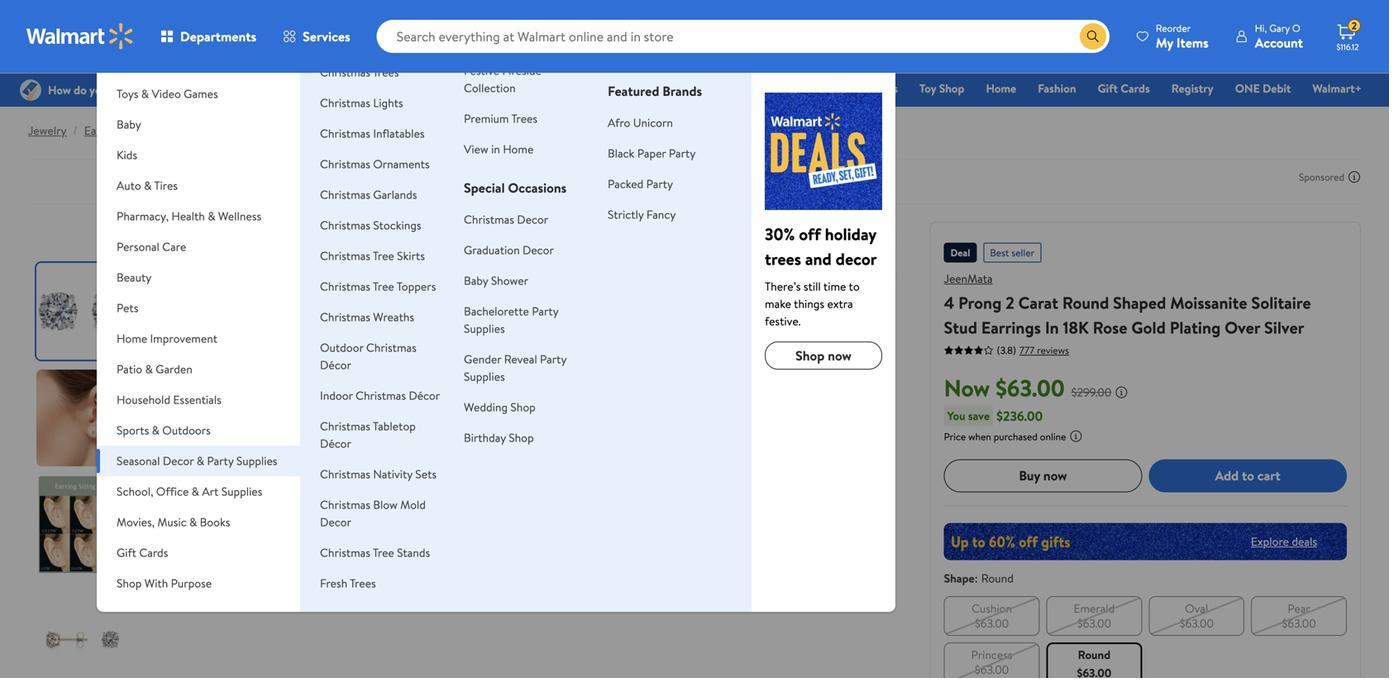 Task type: locate. For each thing, give the bounding box(es) containing it.
registry link
[[1164, 79, 1221, 97]]

round down emerald $63.00
[[1078, 647, 1111, 663]]

3 tree from the top
[[373, 545, 394, 561]]

zoom image modal image
[[871, 266, 891, 286]]

1 horizontal spatial essentials
[[593, 80, 643, 96]]

trees up lights
[[373, 64, 399, 80]]

party inside dropdown button
[[207, 453, 234, 469]]

trees right fresh
[[350, 575, 376, 591]]

& down sports & outdoors dropdown button
[[197, 453, 204, 469]]

christmas for christmas lights
[[320, 95, 371, 111]]

walmart image
[[26, 23, 134, 50]]

décor down "outdoor"
[[320, 357, 351, 373]]

cushion
[[972, 600, 1012, 616]]

fashion
[[1038, 80, 1077, 96]]

party up art
[[207, 453, 234, 469]]

to right time
[[849, 278, 860, 294]]

shop right toy
[[939, 80, 965, 96]]

cards inside dropdown button
[[139, 545, 168, 561]]

festive fireside collection link
[[464, 62, 542, 96]]

1 vertical spatial earrings
[[982, 316, 1041, 339]]

shop right birthday
[[509, 430, 534, 446]]

decor up shower
[[523, 242, 554, 258]]

decor
[[836, 247, 877, 270]]

party right paper
[[669, 145, 696, 161]]

gender
[[464, 351, 502, 367]]

up to sixty percent off deals. shop now. image
[[944, 523, 1347, 560]]

christmas for christmas tabletop décor
[[320, 418, 371, 434]]

best seller
[[990, 246, 1035, 260]]

christmas for christmas tree skirts
[[320, 248, 371, 264]]

cards for gift cards "link"
[[1121, 80, 1150, 96]]

indoor christmas décor
[[320, 388, 440, 404]]

now inside button
[[1044, 467, 1068, 485]]

shop down festive.
[[796, 347, 825, 365]]

legal information image
[[1070, 429, 1083, 443]]

2 / from the left
[[132, 122, 136, 139]]

home right in
[[503, 141, 534, 157]]

christmas up "outdoor"
[[320, 309, 371, 325]]

1 horizontal spatial gift cards
[[1098, 80, 1150, 96]]

jeenmata
[[944, 270, 993, 287]]

0 vertical spatial décor
[[320, 357, 351, 373]]

household essentials
[[117, 392, 222, 408]]

1 vertical spatial cards
[[139, 545, 168, 561]]

1 vertical spatial trees
[[512, 110, 538, 127]]

now right buy
[[1044, 467, 1068, 485]]

decor for seasonal
[[163, 453, 194, 469]]

shop now
[[796, 347, 852, 365]]

gift cards inside "link"
[[1098, 80, 1150, 96]]

hi, gary o account
[[1255, 21, 1304, 52]]

christmas for christmas blow mold decor
[[320, 497, 371, 513]]

view
[[464, 141, 489, 157]]

party
[[669, 145, 696, 161], [646, 176, 673, 192], [532, 303, 559, 319], [540, 351, 567, 367], [207, 453, 234, 469]]

baby down toys
[[117, 116, 141, 132]]

auto
[[117, 177, 141, 194]]

1 horizontal spatial earrings
[[982, 316, 1041, 339]]

christmas for christmas garlands
[[320, 187, 371, 203]]

0 vertical spatial now
[[828, 347, 852, 365]]

0 horizontal spatial essentials
[[173, 392, 222, 408]]

0 vertical spatial earrings
[[84, 122, 125, 139]]

christmas down wreaths
[[366, 340, 417, 356]]

my
[[1156, 33, 1174, 52]]

shop right wedding at the left
[[511, 399, 536, 415]]

0 horizontal spatial cards
[[139, 545, 168, 561]]

0 horizontal spatial now
[[828, 347, 852, 365]]

round up 18k
[[1063, 291, 1109, 314]]

baby left shower
[[464, 273, 488, 289]]

christmas garlands
[[320, 187, 417, 203]]

trees
[[373, 64, 399, 80], [512, 110, 538, 127], [350, 575, 376, 591]]

1 vertical spatial 2
[[1006, 291, 1015, 314]]

home,
[[117, 55, 150, 71]]

0 horizontal spatial 2
[[1006, 291, 1015, 314]]

stands
[[397, 545, 430, 561]]

supplies down "gender"
[[464, 368, 505, 385]]

pharmacy, health & wellness button
[[97, 201, 300, 232]]

$63.00 inside princess $63.00
[[975, 661, 1009, 678]]

1 vertical spatial essentials
[[173, 392, 222, 408]]

1 vertical spatial now
[[1044, 467, 1068, 485]]

2 vertical spatial trees
[[350, 575, 376, 591]]

home left fashion at the top right of the page
[[986, 80, 1017, 96]]

home for home improvement
[[117, 330, 147, 347]]

price
[[944, 429, 966, 444]]

2 up the '$116.12'
[[1352, 19, 1357, 33]]

cards inside "link"
[[1121, 80, 1150, 96]]

christmas down christmas trees
[[320, 95, 371, 111]]

2 horizontal spatial home
[[986, 80, 1017, 96]]

christmas up christmas wreaths
[[320, 278, 371, 294]]

add to cart
[[1216, 467, 1281, 485]]

& right grocery
[[583, 80, 591, 96]]

featured brands
[[608, 82, 702, 100]]

0 vertical spatial cards
[[1121, 80, 1150, 96]]

to inside 30% off holiday trees and decor there's still time to make things extra festive.
[[849, 278, 860, 294]]

tree left stands
[[373, 545, 394, 561]]

tree for toppers
[[373, 278, 394, 294]]

0 vertical spatial home
[[986, 80, 1017, 96]]

household essentials button
[[97, 385, 300, 415]]

0 horizontal spatial home
[[117, 330, 147, 347]]

decor inside dropdown button
[[163, 453, 194, 469]]

paper
[[637, 145, 666, 161]]

décor for christmas tabletop décor
[[320, 435, 351, 452]]

0 horizontal spatial earrings
[[84, 122, 125, 139]]

1 horizontal spatial /
[[132, 122, 136, 139]]

decor up christmas tree stands
[[320, 514, 351, 530]]

decor down occasions
[[517, 211, 549, 227]]

2 tree from the top
[[373, 278, 394, 294]]

school, office & art supplies
[[117, 483, 262, 500]]

1 vertical spatial gift cards
[[117, 545, 168, 561]]

to inside add to cart button
[[1242, 467, 1255, 485]]

pear $63.00
[[1282, 600, 1317, 631]]

holiday
[[825, 222, 877, 246]]

and
[[805, 247, 832, 270]]

account
[[1255, 33, 1304, 52]]

décor inside christmas tabletop décor
[[320, 435, 351, 452]]

personal care
[[117, 239, 186, 255]]

0 horizontal spatial /
[[73, 122, 78, 139]]

home up patio
[[117, 330, 147, 347]]

0 horizontal spatial to
[[849, 278, 860, 294]]

party right bachelorette
[[532, 303, 559, 319]]

debit
[[1263, 80, 1291, 96]]

décor inside outdoor christmas décor
[[320, 357, 351, 373]]

christmas down christmas stockings link
[[320, 248, 371, 264]]

home inside dropdown button
[[117, 330, 147, 347]]

items
[[1177, 33, 1209, 52]]

christmas for christmas shop
[[741, 80, 792, 96]]

supplies down bachelorette
[[464, 321, 505, 337]]

0 vertical spatial trees
[[373, 64, 399, 80]]

christmas down search "search field"
[[741, 80, 792, 96]]

christmas up tabletop
[[356, 388, 406, 404]]

christmas down christmas garlands
[[320, 217, 371, 233]]

shop for toy shop
[[939, 80, 965, 96]]

1 horizontal spatial now
[[1044, 467, 1068, 485]]

emerald
[[1074, 600, 1115, 616]]

& right patio
[[145, 361, 153, 377]]

deal
[[951, 246, 971, 260]]

gift cards inside dropdown button
[[117, 545, 168, 561]]

wedding shop
[[464, 399, 536, 415]]

1 horizontal spatial to
[[1242, 467, 1255, 485]]

christmas wreaths link
[[320, 309, 414, 325]]

one debit
[[1236, 80, 1291, 96]]

0 horizontal spatial baby
[[117, 116, 141, 132]]

baby shower link
[[464, 273, 529, 289]]

& right health
[[208, 208, 215, 224]]

:
[[975, 570, 978, 586]]

christmas inside christmas blow mold decor
[[320, 497, 371, 513]]

shop for christmas shop
[[795, 80, 821, 96]]

$63.00 for oval $63.00
[[1180, 615, 1214, 631]]

$63.00 inside cushion $63.00
[[975, 615, 1009, 631]]

0 vertical spatial 2
[[1352, 19, 1357, 33]]

price when purchased online
[[944, 429, 1066, 444]]

& down departments
[[202, 55, 210, 71]]

2 inside jeenmata 4 prong 2 carat round shaped moissanite solitaire stud earrings in 18k rose gold plating over silver
[[1006, 291, 1015, 314]]

to left cart
[[1242, 467, 1255, 485]]

gift cards down search icon
[[1098, 80, 1150, 96]]

christmas up fresh trees
[[320, 545, 371, 561]]

0 vertical spatial gift cards
[[1098, 80, 1150, 96]]

$63.00 for princess $63.00
[[975, 661, 1009, 678]]

extra
[[828, 296, 853, 312]]

1 tree from the top
[[373, 248, 394, 264]]

movies,
[[117, 514, 155, 530]]

birthday
[[464, 430, 506, 446]]

earrings up '(3.8)'
[[982, 316, 1041, 339]]

trees down the deals link
[[512, 110, 538, 127]]

2 vertical spatial home
[[117, 330, 147, 347]]

0 horizontal spatial gift
[[117, 545, 136, 561]]

christmas for christmas inflatables
[[320, 125, 371, 141]]

christmas tree toppers link
[[320, 278, 436, 294]]

christmas inside outdoor christmas décor
[[366, 340, 417, 356]]

2 vertical spatial round
[[1078, 647, 1111, 663]]

christmas up christmas stockings
[[320, 187, 371, 203]]

things
[[794, 296, 825, 312]]

strictly
[[608, 206, 644, 222]]

trees for christmas trees
[[373, 64, 399, 80]]

in
[[491, 141, 500, 157]]

now for shop now
[[828, 347, 852, 365]]

seasonal decor & party supplies image
[[765, 93, 883, 210]]

gift cards down movies, at the bottom
[[117, 545, 168, 561]]

home, furniture & appliances button
[[97, 48, 300, 79]]

earrings
[[84, 122, 125, 139], [982, 316, 1041, 339]]

one
[[1236, 80, 1260, 96]]

home
[[986, 80, 1017, 96], [503, 141, 534, 157], [117, 330, 147, 347]]

round
[[1063, 291, 1109, 314], [982, 570, 1014, 586], [1078, 647, 1111, 663]]

carat
[[1019, 291, 1059, 314]]

christmas nativity sets
[[320, 466, 437, 482]]

$63.00 for cushion $63.00
[[975, 615, 1009, 631]]

seasonal
[[117, 453, 160, 469]]

2 left carat
[[1006, 291, 1015, 314]]

cards up with
[[139, 545, 168, 561]]

shop inside dropdown button
[[117, 575, 142, 591]]

earrings up kids
[[84, 122, 125, 139]]

2 horizontal spatial gift
[[1098, 80, 1118, 96]]

Walmart Site-Wide search field
[[377, 20, 1110, 53]]

christmas lights link
[[320, 95, 403, 111]]

4 prong 2 carat round shaped moissanite solitaire stud earrings in 18k rose gold plating over silver - image 2 of 5 image
[[36, 370, 133, 466]]

princess
[[972, 647, 1013, 663]]

baby shower
[[464, 273, 529, 289]]

afro unicorn link
[[608, 115, 673, 131]]

gary
[[1270, 21, 1290, 35]]

1 vertical spatial tree
[[373, 278, 394, 294]]

christmas ornaments
[[320, 156, 430, 172]]

0 vertical spatial tree
[[373, 248, 394, 264]]

baby button
[[97, 109, 300, 140]]

christmas down the christmas tabletop décor link
[[320, 466, 371, 482]]

0 vertical spatial round
[[1063, 291, 1109, 314]]

2 vertical spatial tree
[[373, 545, 394, 561]]

& right music
[[189, 514, 197, 530]]

1 horizontal spatial home
[[503, 141, 534, 157]]

essentials down patio & garden dropdown button
[[173, 392, 222, 408]]

cards left registry link at the top
[[1121, 80, 1150, 96]]

christmas down indoor
[[320, 418, 371, 434]]

shop for wedding shop
[[511, 399, 536, 415]]

cards
[[1121, 80, 1150, 96], [139, 545, 168, 561]]

shop left electronics link
[[795, 80, 821, 96]]

/ right the jewelry link
[[73, 122, 78, 139]]

décor down indoor
[[320, 435, 351, 452]]

christmas blow mold decor link
[[320, 497, 426, 530]]

christmas inside christmas tabletop décor
[[320, 418, 371, 434]]

1 / from the left
[[73, 122, 78, 139]]

fashion link
[[1031, 79, 1084, 97]]

christmas up 'christmas lights' link
[[320, 64, 371, 80]]

gift right "fashion" link
[[1098, 80, 1118, 96]]

fresh
[[320, 575, 348, 591]]

essentials up afro
[[593, 80, 643, 96]]

pharmacy,
[[117, 208, 169, 224]]

jeenmata link
[[944, 270, 993, 287]]

& inside dropdown button
[[189, 514, 197, 530]]

0 vertical spatial to
[[849, 278, 860, 294]]

sports
[[117, 422, 149, 438]]

& left tires
[[144, 177, 152, 194]]

0 horizontal spatial gift cards
[[117, 545, 168, 561]]

black paper party link
[[608, 145, 696, 161]]

bachelorette
[[464, 303, 529, 319]]

1 vertical spatial to
[[1242, 467, 1255, 485]]

occasions
[[508, 179, 567, 197]]

christmas down 'christmas lights' link
[[320, 125, 371, 141]]

/ up kids
[[132, 122, 136, 139]]

christmas up christmas garlands
[[320, 156, 371, 172]]

toppers
[[397, 278, 436, 294]]

1 vertical spatial décor
[[409, 388, 440, 404]]

décor up tabletop
[[409, 388, 440, 404]]

4 prong 2 carat round shaped moissanite solitaire stud earrings in 18k rose gold plating over silver - image 1 of 5 image
[[36, 263, 133, 360]]

gift inside dropdown button
[[117, 545, 136, 561]]

1 horizontal spatial baby
[[464, 273, 488, 289]]

1 horizontal spatial gift
[[664, 80, 684, 96]]

0 vertical spatial essentials
[[593, 80, 643, 96]]

1 horizontal spatial cards
[[1121, 80, 1150, 96]]

toys & video games button
[[97, 79, 300, 109]]

decor up office on the bottom left
[[163, 453, 194, 469]]

birthday shop
[[464, 430, 534, 446]]

shop left with
[[117, 575, 142, 591]]

patio & garden
[[117, 361, 193, 377]]

baby inside dropdown button
[[117, 116, 141, 132]]

sports & outdoors button
[[97, 415, 300, 446]]

tree up wreaths
[[373, 278, 394, 294]]

round right :
[[982, 570, 1014, 586]]

supplies inside gender reveal party supplies
[[464, 368, 505, 385]]

1 vertical spatial baby
[[464, 273, 488, 289]]

0 vertical spatial baby
[[117, 116, 141, 132]]

gift left finder
[[664, 80, 684, 96]]

jewelry / earrings /
[[28, 122, 136, 139]]

emerald $63.00
[[1074, 600, 1115, 631]]

party right reveal
[[540, 351, 567, 367]]

search icon image
[[1087, 30, 1100, 43]]

$63.00 inside emerald $63.00
[[1078, 615, 1112, 631]]

christmas left blow
[[320, 497, 371, 513]]

stockings
[[373, 217, 421, 233]]

now down extra
[[828, 347, 852, 365]]

gift down movies, at the bottom
[[117, 545, 136, 561]]

cards for gift cards dropdown button
[[139, 545, 168, 561]]

now for buy now
[[1044, 467, 1068, 485]]

make
[[765, 296, 792, 312]]

tree left skirts
[[373, 248, 394, 264]]

christmas up "graduation"
[[464, 211, 514, 227]]

2 vertical spatial décor
[[320, 435, 351, 452]]

furniture
[[153, 55, 199, 71]]

home, furniture & appliances
[[117, 55, 267, 71]]

baby for baby shower
[[464, 273, 488, 289]]

gift inside "link"
[[1098, 80, 1118, 96]]



Task type: describe. For each thing, give the bounding box(es) containing it.
grocery & essentials
[[540, 80, 643, 96]]

christmas for christmas tree toppers
[[320, 278, 371, 294]]

in
[[1045, 316, 1059, 339]]

$63.00 for pear $63.00
[[1282, 615, 1317, 631]]

premium trees link
[[464, 110, 538, 127]]

& right sports
[[152, 422, 160, 438]]

blow
[[373, 497, 398, 513]]

777 reviews link
[[1017, 343, 1069, 357]]

trees
[[765, 247, 802, 270]]

unicorn
[[633, 115, 673, 131]]

add to favorites list, 4 prong 2 carat round shaped moissanite solitaire stud earrings in 18k rose gold plating over silver image
[[871, 230, 891, 250]]

toy
[[920, 80, 937, 96]]

christmas for christmas tree stands
[[320, 545, 371, 561]]

wedding shop link
[[464, 399, 536, 415]]

earrings link
[[84, 122, 125, 139]]

reveal
[[504, 351, 537, 367]]

books
[[200, 514, 230, 530]]

trees for fresh trees
[[350, 575, 376, 591]]

Search search field
[[377, 20, 1110, 53]]

brands
[[663, 82, 702, 100]]

christmas ornaments link
[[320, 156, 430, 172]]

christmas for christmas wreaths
[[320, 309, 371, 325]]

gift for gift cards dropdown button
[[117, 545, 136, 561]]

shop with purpose button
[[97, 568, 300, 599]]

& right toys
[[141, 86, 149, 102]]

home for home
[[986, 80, 1017, 96]]

décor for outdoor christmas décor
[[320, 357, 351, 373]]

outdoors
[[162, 422, 211, 438]]

30% off holiday trees and decor there's still time to make things extra festive.
[[765, 222, 877, 329]]

shape : round
[[944, 570, 1014, 586]]

christmas for christmas stockings
[[320, 217, 371, 233]]

gift cards for gift cards "link"
[[1098, 80, 1150, 96]]

add
[[1216, 467, 1239, 485]]

baby for baby
[[117, 116, 141, 132]]

nativity
[[373, 466, 413, 482]]

trees for premium trees
[[512, 110, 538, 127]]

supplies inside bachelorette party supplies
[[464, 321, 505, 337]]

garden
[[156, 361, 193, 377]]

buy now
[[1019, 467, 1068, 485]]

household
[[117, 392, 170, 408]]

walmart+
[[1313, 80, 1362, 96]]

festive fireside collection
[[464, 62, 542, 96]]

bachelorette party supplies link
[[464, 303, 559, 337]]

christmas for christmas trees
[[320, 64, 371, 80]]

one debit link
[[1228, 79, 1299, 97]]

auto & tires
[[117, 177, 178, 194]]

cart
[[1258, 467, 1281, 485]]

best
[[990, 246, 1010, 260]]

4 prong 2 carat round shaped moissanite solitaire stud earrings in 18k rose gold plating over silver - image 3 of 5 image
[[36, 476, 133, 573]]

sponsored
[[1299, 170, 1345, 184]]

round inside jeenmata 4 prong 2 carat round shaped moissanite solitaire stud earrings in 18k rose gold plating over silver
[[1063, 291, 1109, 314]]

save
[[968, 408, 990, 424]]

christmas tree toppers
[[320, 278, 436, 294]]

jewelry link
[[28, 122, 67, 139]]

electronics link
[[835, 79, 906, 97]]

shop with purpose
[[117, 575, 212, 591]]

777
[[1020, 343, 1035, 357]]

reorder
[[1156, 21, 1191, 35]]

ornaments
[[373, 156, 430, 172]]

tree for skirts
[[373, 248, 394, 264]]

princess $63.00
[[972, 647, 1013, 678]]

jeenmata 4 prong 2 carat round shaped moissanite solitaire stud earrings in 18k rose gold plating over silver
[[944, 270, 1311, 339]]

party up fancy
[[646, 176, 673, 192]]

strictly fancy link
[[608, 206, 676, 222]]

décor for indoor christmas décor
[[409, 388, 440, 404]]

still
[[804, 278, 821, 294]]

learn more about strikethrough prices image
[[1115, 386, 1128, 399]]

packed party link
[[608, 176, 673, 192]]

gift for the gift finder link
[[664, 80, 684, 96]]

with
[[145, 575, 168, 591]]

services
[[303, 27, 350, 45]]

christmas for christmas nativity sets
[[320, 466, 371, 482]]

festive.
[[765, 313, 801, 329]]

featured
[[608, 82, 660, 100]]

departments
[[180, 27, 256, 45]]

care
[[162, 239, 186, 255]]

supplies down sports & outdoors dropdown button
[[236, 453, 277, 469]]

ad disclaimer and feedback image
[[1348, 170, 1361, 184]]

pharmacy, health & wellness
[[117, 208, 261, 224]]

personal
[[117, 239, 159, 255]]

indoor
[[320, 388, 353, 404]]

school,
[[117, 483, 153, 500]]

gift cards for gift cards dropdown button
[[117, 545, 168, 561]]

premium
[[464, 110, 509, 127]]

bachelorette party supplies
[[464, 303, 559, 337]]

christmas for christmas ornaments
[[320, 156, 371, 172]]

festive
[[464, 62, 500, 79]]

decor inside christmas blow mold decor
[[320, 514, 351, 530]]

& inside 'dropdown button'
[[202, 55, 210, 71]]

pets button
[[97, 293, 300, 323]]

party inside bachelorette party supplies
[[532, 303, 559, 319]]

decor for christmas
[[517, 211, 549, 227]]

christmas lights
[[320, 95, 403, 111]]

christmas garlands link
[[320, 187, 417, 203]]

purchased
[[994, 429, 1038, 444]]

outdoor christmas décor
[[320, 340, 417, 373]]

4 prong 2 carat round shaped moissanite solitaire stud earrings in 18k rose gold plating over silver - image 4 of 5 image
[[36, 583, 133, 678]]

earrings inside jeenmata 4 prong 2 carat round shaped moissanite solitaire stud earrings in 18k rose gold plating over silver
[[982, 316, 1041, 339]]

round inside button
[[1078, 647, 1111, 663]]

tree for stands
[[373, 545, 394, 561]]

& left art
[[192, 483, 199, 500]]

shop for birthday shop
[[509, 430, 534, 446]]

patio
[[117, 361, 142, 377]]

decor for graduation
[[523, 242, 554, 258]]

shape list
[[941, 593, 1351, 678]]

toy shop
[[920, 80, 965, 96]]

$63.00 for now $63.00
[[996, 372, 1065, 404]]

video
[[152, 86, 181, 102]]

1 vertical spatial round
[[982, 570, 1014, 586]]

supplies right art
[[221, 483, 262, 500]]

collection
[[464, 80, 516, 96]]

gender reveal party supplies
[[464, 351, 567, 385]]

1 vertical spatial home
[[503, 141, 534, 157]]

garlands
[[373, 187, 417, 203]]

registry
[[1172, 80, 1214, 96]]

view in home
[[464, 141, 534, 157]]

$299.00
[[1072, 384, 1112, 400]]

oval $63.00
[[1180, 600, 1214, 631]]

christmas for christmas decor
[[464, 211, 514, 227]]

$63.00 for emerald $63.00
[[1078, 615, 1112, 631]]

shop now link
[[765, 342, 883, 370]]

essentials inside dropdown button
[[173, 392, 222, 408]]

party inside gender reveal party supplies
[[540, 351, 567, 367]]

christmas shop link
[[734, 79, 828, 97]]

gift for gift cards "link"
[[1098, 80, 1118, 96]]

$116.12
[[1337, 41, 1359, 53]]

over
[[1225, 316, 1261, 339]]

gender reveal party supplies link
[[464, 351, 567, 385]]

walmart+ link
[[1305, 79, 1370, 97]]

afro
[[608, 115, 631, 131]]

christmas stockings link
[[320, 217, 421, 233]]

gift cards link
[[1091, 79, 1158, 97]]

1 horizontal spatial 2
[[1352, 19, 1357, 33]]



Task type: vqa. For each thing, say whether or not it's contained in the screenshot.
All filters button
no



